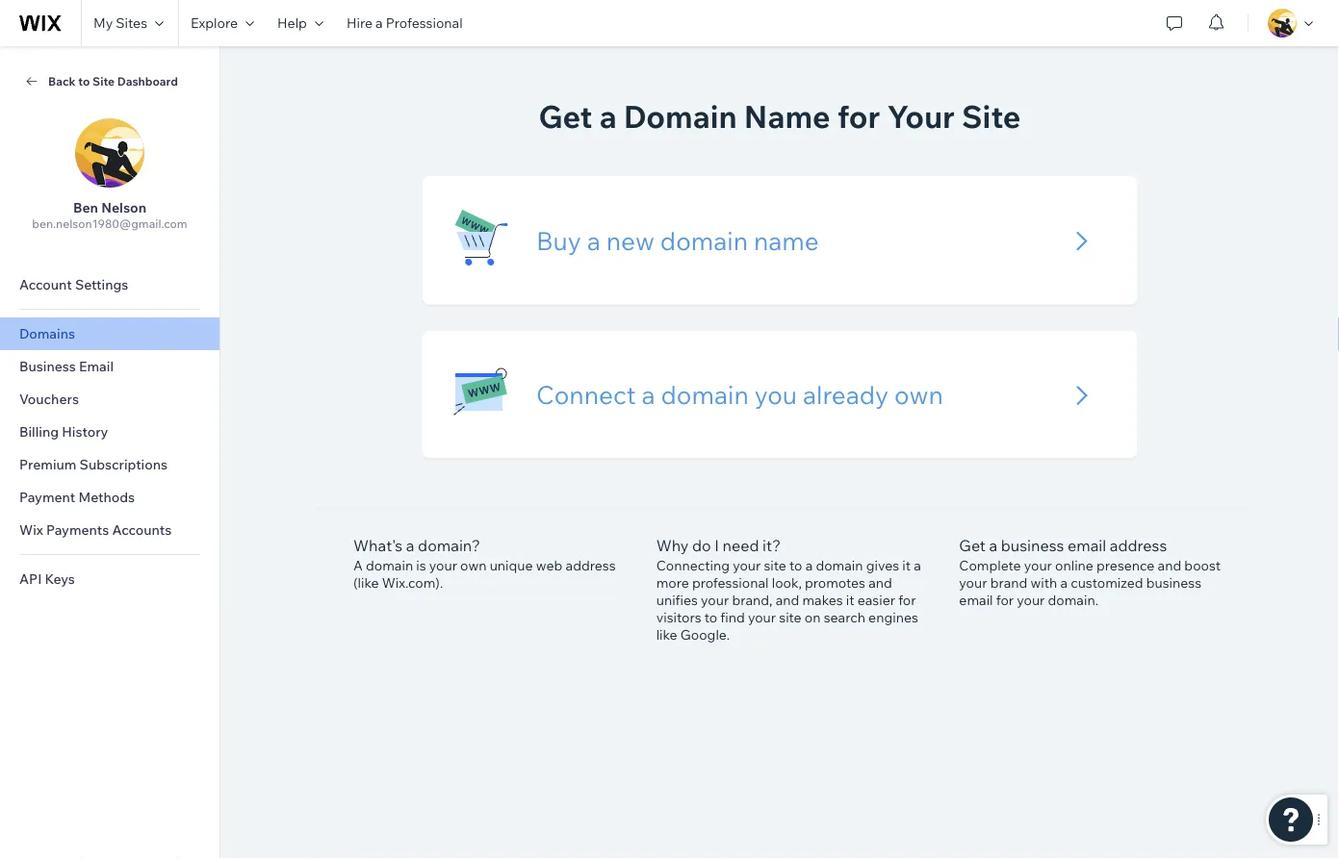 Task type: locate. For each thing, give the bounding box(es) containing it.
accounts
[[112, 522, 172, 539]]

email
[[79, 358, 114, 375]]

vouchers link
[[0, 383, 220, 416]]

ben.nelson1980@gmail.com
[[32, 217, 187, 231]]

sidebar element
[[0, 46, 220, 860]]

explore
[[191, 14, 238, 31]]

domains
[[19, 325, 75, 342]]

to
[[78, 74, 90, 88]]

back to site dashboard link
[[23, 72, 196, 90]]

back to site dashboard
[[48, 74, 178, 88]]

api
[[19, 571, 42, 588]]

wix
[[19, 522, 43, 539]]

business email
[[19, 358, 114, 375]]

wix payments accounts link
[[0, 514, 220, 547]]

help
[[277, 14, 307, 31]]

help button
[[266, 0, 335, 46]]

api keys link
[[0, 563, 220, 596]]

back
[[48, 74, 76, 88]]

billing history
[[19, 424, 108, 440]]

vouchers
[[19, 391, 79, 408]]

premium subscriptions
[[19, 456, 168, 473]]

history
[[62, 424, 108, 440]]

my sites
[[93, 14, 147, 31]]

premium subscriptions link
[[0, 449, 220, 481]]

account
[[19, 276, 72, 293]]

hire a professional link
[[335, 0, 474, 46]]

account settings
[[19, 276, 128, 293]]

nelson
[[101, 199, 146, 216]]

business
[[19, 358, 76, 375]]

payments
[[46, 522, 109, 539]]



Task type: vqa. For each thing, say whether or not it's contained in the screenshot.
option
no



Task type: describe. For each thing, give the bounding box(es) containing it.
professional
[[386, 14, 463, 31]]

ben nelson ben.nelson1980@gmail.com
[[32, 199, 187, 231]]

billing
[[19, 424, 59, 440]]

ben
[[73, 199, 98, 216]]

domains link
[[0, 318, 220, 350]]

subscriptions
[[80, 456, 168, 473]]

keys
[[45, 571, 75, 588]]

payment methods link
[[0, 481, 220, 514]]

sites
[[116, 14, 147, 31]]

premium
[[19, 456, 76, 473]]

methods
[[78, 489, 135, 506]]

payment
[[19, 489, 75, 506]]

business email link
[[0, 350, 220, 383]]

settings
[[75, 276, 128, 293]]

wix payments accounts
[[19, 522, 172, 539]]

hire a professional
[[346, 14, 463, 31]]

hire
[[346, 14, 373, 31]]

site
[[93, 74, 115, 88]]

my
[[93, 14, 113, 31]]

api keys
[[19, 571, 75, 588]]

payment methods
[[19, 489, 135, 506]]

a
[[376, 14, 383, 31]]

billing history link
[[0, 416, 220, 449]]

account settings link
[[0, 269, 220, 301]]

dashboard
[[117, 74, 178, 88]]



